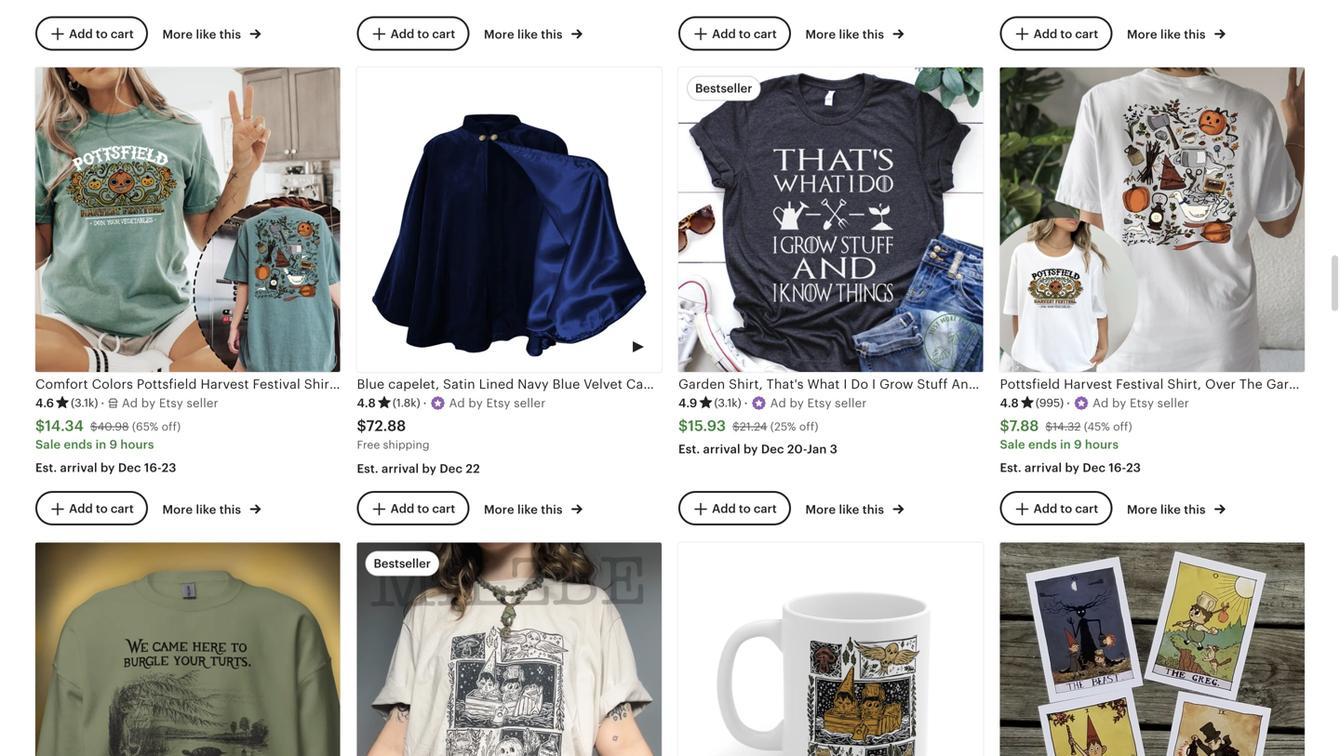Task type: vqa. For each thing, say whether or not it's contained in the screenshot.
28.49
no



Task type: describe. For each thing, give the bounding box(es) containing it.
ends for 14.34
[[64, 438, 92, 452]]

est. inside the $ 7.88 $ 14.32 (45% off) sale ends in 9 hours est. arrival by dec 16-23
[[1000, 461, 1022, 475]]

dec left 20- on the bottom
[[761, 443, 784, 457]]

the
[[1240, 377, 1263, 392]]

· for 7.88
[[1067, 396, 1070, 410]]

$ right 14.34
[[90, 420, 97, 433]]

$ inside $ 15.93 $ 21.24 (25% off)
[[732, 420, 740, 433]]

arrival down shipping
[[382, 462, 419, 476]]

7.88
[[1009, 418, 1039, 435]]

$ 15.93 $ 21.24 (25% off)
[[678, 418, 819, 435]]

off) for 7.88
[[1113, 420, 1132, 433]]

pick four over the garden wall tarot, 5x7 prints! image
[[1000, 543, 1305, 757]]

40.98
[[97, 420, 129, 433]]

original into the unknown top image
[[357, 543, 662, 757]]

(65%
[[132, 420, 159, 433]]

dec inside the $ 7.88 $ 14.32 (45% off) sale ends in 9 hours est. arrival by dec 16-23
[[1083, 461, 1106, 475]]

4.6
[[35, 396, 54, 410]]

festival
[[1116, 377, 1164, 392]]

· for 72.88
[[423, 396, 427, 410]]

free
[[357, 439, 380, 452]]

pottsfield
[[1000, 377, 1060, 392]]

shirt,
[[1167, 377, 1202, 392]]

16- for 14.34
[[144, 461, 162, 475]]

by inside $ 14.34 $ 40.98 (65% off) sale ends in 9 hours est. arrival by dec 16-23
[[100, 461, 115, 475]]

by inside the $ 7.88 $ 14.32 (45% off) sale ends in 9 hours est. arrival by dec 16-23
[[1065, 461, 1080, 475]]

9 for 14.34
[[109, 438, 117, 452]]

est. arrival by dec 20-jan 3
[[678, 443, 838, 457]]

off) for 15.93
[[799, 420, 819, 433]]

23 for 7.88
[[1126, 461, 1141, 475]]

garden
[[1266, 377, 1313, 392]]

ends for 7.88
[[1028, 438, 1057, 452]]

hours for 7.88
[[1085, 438, 1119, 452]]

in for 14.34
[[95, 438, 106, 452]]

(995)
[[1036, 397, 1064, 409]]

21.24
[[740, 420, 767, 433]]

arrival inside the $ 7.88 $ 14.32 (45% off) sale ends in 9 hours est. arrival by dec 16-23
[[1025, 461, 1062, 475]]

est. down free
[[357, 462, 379, 476]]

shipping
[[383, 439, 429, 452]]

23 for 14.34
[[162, 461, 176, 475]]

over the garden wall pottsfield harvest festival retro harvest festival otgw coffee mug over the garden wall mug image
[[678, 543, 983, 757]]

(25%
[[770, 420, 796, 433]]

garden shirt, that's what i do i grow stuff and i know things shirt, garden gift, gardening gift, garden lover, garden lover gift image
[[678, 67, 983, 372]]

3 · from the left
[[744, 396, 748, 410]]

est. inside $ 14.34 $ 40.98 (65% off) sale ends in 9 hours est. arrival by dec 16-23
[[35, 461, 57, 475]]

sale for 7.88
[[1000, 438, 1025, 452]]



Task type: locate. For each thing, give the bounding box(es) containing it.
sale down 14.34
[[35, 438, 61, 452]]

ends down 7.88
[[1028, 438, 1057, 452]]

est. down 7.88
[[1000, 461, 1022, 475]]

sale down 7.88
[[1000, 438, 1025, 452]]

to
[[96, 27, 108, 41], [417, 27, 429, 41], [739, 27, 751, 41], [1060, 27, 1072, 41], [96, 502, 108, 516], [417, 502, 429, 516], [739, 502, 751, 516], [1060, 502, 1072, 516]]

$
[[35, 418, 45, 435], [357, 418, 366, 435], [678, 418, 688, 435], [1000, 418, 1009, 435], [90, 420, 97, 433], [732, 420, 740, 433], [1046, 420, 1053, 433]]

2 hours from the left
[[1085, 438, 1119, 452]]

add to cart button
[[35, 16, 148, 51], [357, 16, 469, 51], [678, 16, 791, 51], [1000, 16, 1112, 51], [35, 492, 148, 526], [357, 492, 469, 526], [678, 492, 791, 526], [1000, 492, 1112, 526]]

· for 14.34
[[101, 396, 105, 410]]

72.88
[[366, 418, 406, 435]]

in
[[95, 438, 106, 452], [1060, 438, 1071, 452]]

16- down (45%
[[1109, 461, 1126, 475]]

like
[[196, 27, 216, 41], [517, 27, 538, 41], [839, 27, 859, 41], [1161, 27, 1181, 41], [196, 503, 216, 517], [517, 503, 538, 517], [839, 503, 859, 517], [1161, 503, 1181, 517]]

2 (3.1k) from the left
[[714, 397, 741, 409]]

harvest
[[1064, 377, 1112, 392]]

sale for 14.34
[[35, 438, 61, 452]]

2 · from the left
[[423, 396, 427, 410]]

9
[[109, 438, 117, 452], [1074, 438, 1082, 452]]

0 horizontal spatial 9
[[109, 438, 117, 452]]

16-
[[144, 461, 162, 475], [1109, 461, 1126, 475]]

by down 40.98
[[100, 461, 115, 475]]

off) for 14.34
[[162, 420, 181, 433]]

14.34
[[45, 418, 84, 435]]

(3.1k) for 14.34
[[71, 397, 98, 409]]

4.8 for 7.88
[[1000, 396, 1019, 410]]

16- inside the $ 7.88 $ 14.32 (45% off) sale ends in 9 hours est. arrival by dec 16-23
[[1109, 461, 1126, 475]]

arrival inside $ 14.34 $ 40.98 (65% off) sale ends in 9 hours est. arrival by dec 16-23
[[60, 461, 97, 475]]

(3.1k) for 15.93
[[714, 397, 741, 409]]

1 9 from the left
[[109, 438, 117, 452]]

20-
[[787, 443, 807, 457]]

3
[[830, 443, 838, 457]]

(1.8k)
[[393, 397, 420, 409]]

in for 7.88
[[1060, 438, 1071, 452]]

by down shipping
[[422, 462, 437, 476]]

0 horizontal spatial ends
[[64, 438, 92, 452]]

burgle your turts sweatshirt, halloween sweatshirt, over the garden wall gift, tome of the unknown, over the garden wall, rock fact image
[[35, 543, 340, 757]]

16- down (65% at left bottom
[[144, 461, 162, 475]]

jan
[[807, 443, 827, 457]]

more like this link
[[162, 24, 261, 43], [484, 24, 582, 43], [805, 24, 904, 43], [1127, 24, 1226, 43], [162, 499, 261, 518], [484, 499, 582, 518], [805, 499, 904, 518], [1127, 499, 1226, 518]]

1 23 from the left
[[162, 461, 176, 475]]

0 horizontal spatial hours
[[120, 438, 154, 452]]

$ 72.88 free shipping
[[357, 418, 429, 452]]

dec down (65% at left bottom
[[118, 461, 141, 475]]

1 horizontal spatial in
[[1060, 438, 1071, 452]]

2 23 from the left
[[1126, 461, 1141, 475]]

$ down (995)
[[1046, 420, 1053, 433]]

9 inside the $ 7.88 $ 14.32 (45% off) sale ends in 9 hours est. arrival by dec 16-23
[[1074, 438, 1082, 452]]

15.93
[[688, 418, 726, 435]]

off)
[[162, 420, 181, 433], [799, 420, 819, 433], [1113, 420, 1132, 433]]

over
[[1205, 377, 1236, 392]]

3 off) from the left
[[1113, 420, 1132, 433]]

0 horizontal spatial 23
[[162, 461, 176, 475]]

16- for 7.88
[[1109, 461, 1126, 475]]

off) inside the $ 7.88 $ 14.32 (45% off) sale ends in 9 hours est. arrival by dec 16-23
[[1113, 420, 1132, 433]]

0 horizontal spatial off)
[[162, 420, 181, 433]]

1 horizontal spatial 16-
[[1109, 461, 1126, 475]]

9 for 7.88
[[1074, 438, 1082, 452]]

est.
[[678, 443, 700, 457], [35, 461, 57, 475], [1000, 461, 1022, 475], [357, 462, 379, 476]]

by down the '21.24'
[[744, 443, 758, 457]]

16- inside $ 14.34 $ 40.98 (65% off) sale ends in 9 hours est. arrival by dec 16-23
[[144, 461, 162, 475]]

23 inside the $ 7.88 $ 14.32 (45% off) sale ends in 9 hours est. arrival by dec 16-23
[[1126, 461, 1141, 475]]

more like this
[[162, 27, 244, 41], [484, 27, 566, 41], [805, 27, 887, 41], [1127, 27, 1209, 41], [162, 503, 244, 517], [484, 503, 566, 517], [805, 503, 887, 517], [1127, 503, 1209, 517]]

2 sale from the left
[[1000, 438, 1025, 452]]

14.32
[[1053, 420, 1081, 433]]

off) right (65% at left bottom
[[162, 420, 181, 433]]

9 down 14.32
[[1074, 438, 1082, 452]]

2 16- from the left
[[1109, 461, 1126, 475]]

bestseller
[[695, 81, 752, 95], [374, 557, 431, 571]]

bestseller for garden shirt, that's what i do i grow stuff and i know things shirt, garden gift, gardening gift, garden lover, garden lover gift image
[[695, 81, 752, 95]]

est. arrival by dec 22
[[357, 462, 480, 476]]

sale inside $ 14.34 $ 40.98 (65% off) sale ends in 9 hours est. arrival by dec 16-23
[[35, 438, 61, 452]]

22
[[466, 462, 480, 476]]

dec
[[761, 443, 784, 457], [118, 461, 141, 475], [1083, 461, 1106, 475], [440, 462, 463, 476]]

bestseller link
[[357, 543, 662, 757]]

pottsfield harvest festival shirt, over the garden wall shirt, pottsfield shirt, halloween shirt image
[[1000, 67, 1305, 372]]

0 horizontal spatial in
[[95, 438, 106, 452]]

dec inside $ 14.34 $ 40.98 (65% off) sale ends in 9 hours est. arrival by dec 16-23
[[118, 461, 141, 475]]

hours for 14.34
[[120, 438, 154, 452]]

in inside the $ 7.88 $ 14.32 (45% off) sale ends in 9 hours est. arrival by dec 16-23
[[1060, 438, 1071, 452]]

in down 14.32
[[1060, 438, 1071, 452]]

est. down 14.34
[[35, 461, 57, 475]]

$ down 4.9
[[678, 418, 688, 435]]

ends down 14.34
[[64, 438, 92, 452]]

product video element
[[357, 67, 662, 372]]

off) inside $ 15.93 $ 21.24 (25% off)
[[799, 420, 819, 433]]

4.8
[[357, 396, 376, 410], [1000, 396, 1019, 410]]

· up $ 15.93 $ 21.24 (25% off)
[[744, 396, 748, 410]]

4.8 up 7.88
[[1000, 396, 1019, 410]]

$ down pottsfield
[[1000, 418, 1009, 435]]

2 off) from the left
[[799, 420, 819, 433]]

arrival down 14.34
[[60, 461, 97, 475]]

off) inside $ 14.34 $ 40.98 (65% off) sale ends in 9 hours est. arrival by dec 16-23
[[162, 420, 181, 433]]

add
[[69, 27, 93, 41], [391, 27, 414, 41], [712, 27, 736, 41], [1034, 27, 1057, 41], [69, 502, 93, 516], [391, 502, 414, 516], [712, 502, 736, 516], [1034, 502, 1057, 516]]

1 horizontal spatial ends
[[1028, 438, 1057, 452]]

$ up free
[[357, 418, 366, 435]]

more
[[162, 27, 193, 41], [484, 27, 514, 41], [805, 27, 836, 41], [1127, 27, 1157, 41], [162, 503, 193, 517], [484, 503, 514, 517], [805, 503, 836, 517], [1127, 503, 1157, 517]]

4 · from the left
[[1067, 396, 1070, 410]]

ends
[[64, 438, 92, 452], [1028, 438, 1057, 452]]

est. down 15.93
[[678, 443, 700, 457]]

hours down (65% at left bottom
[[120, 438, 154, 452]]

1 sale from the left
[[35, 438, 61, 452]]

0 horizontal spatial 4.8
[[357, 396, 376, 410]]

· up 40.98
[[101, 396, 105, 410]]

1 horizontal spatial sale
[[1000, 438, 1025, 452]]

1 vertical spatial bestseller
[[374, 557, 431, 571]]

sale inside the $ 7.88 $ 14.32 (45% off) sale ends in 9 hours est. arrival by dec 16-23
[[1000, 438, 1025, 452]]

$ down "4.6"
[[35, 418, 45, 435]]

arrival down 7.88
[[1025, 461, 1062, 475]]

comfort colors pottsfield harvest festival shirt, over the garden wall shirt, pottsfield shirt, halloween shirt image
[[35, 67, 340, 372]]

arrival down 15.93
[[703, 443, 741, 457]]

by
[[744, 443, 758, 457], [100, 461, 115, 475], [1065, 461, 1080, 475], [422, 462, 437, 476]]

1 horizontal spatial off)
[[799, 420, 819, 433]]

by down 14.32
[[1065, 461, 1080, 475]]

0 horizontal spatial sale
[[35, 438, 61, 452]]

·
[[101, 396, 105, 410], [423, 396, 427, 410], [744, 396, 748, 410], [1067, 396, 1070, 410]]

hours down (45%
[[1085, 438, 1119, 452]]

in down 40.98
[[95, 438, 106, 452]]

1 · from the left
[[101, 396, 105, 410]]

ends inside the $ 7.88 $ 14.32 (45% off) sale ends in 9 hours est. arrival by dec 16-23
[[1028, 438, 1057, 452]]

1 horizontal spatial 23
[[1126, 461, 1141, 475]]

pottsfield harvest festival shirt, over the garden wall
[[1000, 377, 1340, 392]]

$ right 15.93
[[732, 420, 740, 433]]

2 ends from the left
[[1028, 438, 1057, 452]]

2 horizontal spatial off)
[[1113, 420, 1132, 433]]

1 horizontal spatial hours
[[1085, 438, 1119, 452]]

bestseller for original into the unknown top image
[[374, 557, 431, 571]]

arrival
[[703, 443, 741, 457], [60, 461, 97, 475], [1025, 461, 1062, 475], [382, 462, 419, 476]]

hours inside the $ 7.88 $ 14.32 (45% off) sale ends in 9 hours est. arrival by dec 16-23
[[1085, 438, 1119, 452]]

$ 7.88 $ 14.32 (45% off) sale ends in 9 hours est. arrival by dec 16-23
[[1000, 418, 1141, 475]]

4.9
[[678, 396, 697, 410]]

off) right (45%
[[1113, 420, 1132, 433]]

hours inside $ 14.34 $ 40.98 (65% off) sale ends in 9 hours est. arrival by dec 16-23
[[120, 438, 154, 452]]

23
[[162, 461, 176, 475], [1126, 461, 1141, 475]]

dec down (45%
[[1083, 461, 1106, 475]]

off) up jan
[[799, 420, 819, 433]]

2 4.8 from the left
[[1000, 396, 1019, 410]]

1 (3.1k) from the left
[[71, 397, 98, 409]]

· right the (1.8k)
[[423, 396, 427, 410]]

1 ends from the left
[[64, 438, 92, 452]]

add to cart
[[69, 27, 134, 41], [391, 27, 455, 41], [712, 27, 777, 41], [1034, 27, 1098, 41], [69, 502, 134, 516], [391, 502, 455, 516], [712, 502, 777, 516], [1034, 502, 1098, 516]]

2 in from the left
[[1060, 438, 1071, 452]]

1 horizontal spatial 4.8
[[1000, 396, 1019, 410]]

sale
[[35, 438, 61, 452], [1000, 438, 1025, 452]]

1 16- from the left
[[144, 461, 162, 475]]

0 vertical spatial bestseller
[[695, 81, 752, 95]]

0 horizontal spatial (3.1k)
[[71, 397, 98, 409]]

0 horizontal spatial 16-
[[144, 461, 162, 475]]

4.8 up the 72.88
[[357, 396, 376, 410]]

$ 14.34 $ 40.98 (65% off) sale ends in 9 hours est. arrival by dec 16-23
[[35, 418, 181, 475]]

(3.1k)
[[71, 397, 98, 409], [714, 397, 741, 409]]

9 down 40.98
[[109, 438, 117, 452]]

wall
[[1317, 377, 1340, 392]]

4.8 for 72.88
[[357, 396, 376, 410]]

1 hours from the left
[[120, 438, 154, 452]]

23 inside $ 14.34 $ 40.98 (65% off) sale ends in 9 hours est. arrival by dec 16-23
[[162, 461, 176, 475]]

1 in from the left
[[95, 438, 106, 452]]

(45%
[[1084, 420, 1110, 433]]

dec left 22
[[440, 462, 463, 476]]

0 horizontal spatial bestseller
[[374, 557, 431, 571]]

2 9 from the left
[[1074, 438, 1082, 452]]

1 off) from the left
[[162, 420, 181, 433]]

9 inside $ 14.34 $ 40.98 (65% off) sale ends in 9 hours est. arrival by dec 16-23
[[109, 438, 117, 452]]

in inside $ 14.34 $ 40.98 (65% off) sale ends in 9 hours est. arrival by dec 16-23
[[95, 438, 106, 452]]

$ inside $ 72.88 free shipping
[[357, 418, 366, 435]]

· right (995)
[[1067, 396, 1070, 410]]

1 horizontal spatial 9
[[1074, 438, 1082, 452]]

blue capelet, satin lined navy blue velvet cape, short renaissance cloak for halloween, unisex medieval larp clothing, victorian image
[[357, 67, 662, 372]]

1 horizontal spatial (3.1k)
[[714, 397, 741, 409]]

cart
[[111, 27, 134, 41], [432, 27, 455, 41], [754, 27, 777, 41], [1075, 27, 1098, 41], [111, 502, 134, 516], [432, 502, 455, 516], [754, 502, 777, 516], [1075, 502, 1098, 516]]

hours
[[120, 438, 154, 452], [1085, 438, 1119, 452]]

ends inside $ 14.34 $ 40.98 (65% off) sale ends in 9 hours est. arrival by dec 16-23
[[64, 438, 92, 452]]

(3.1k) up $ 15.93 $ 21.24 (25% off)
[[714, 397, 741, 409]]

1 horizontal spatial bestseller
[[695, 81, 752, 95]]

1 4.8 from the left
[[357, 396, 376, 410]]

(3.1k) up 14.34
[[71, 397, 98, 409]]

this
[[219, 27, 241, 41], [541, 27, 563, 41], [862, 27, 884, 41], [1184, 27, 1206, 41], [219, 503, 241, 517], [541, 503, 563, 517], [862, 503, 884, 517], [1184, 503, 1206, 517]]



